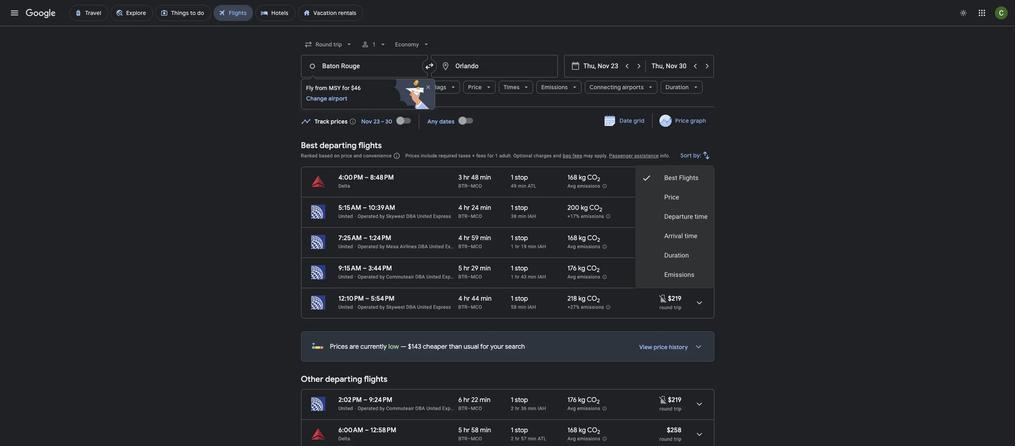 Task type: vqa. For each thing, say whether or not it's contained in the screenshot.
Show Street View coverage image
no



Task type: locate. For each thing, give the bounding box(es) containing it.
1 vertical spatial 58
[[471, 426, 479, 434]]

layover (1 of 1) is a 58 min layover at george bush intercontinental airport in houston. element
[[511, 304, 563, 310]]

3 stop from the top
[[515, 234, 528, 242]]

operated for 1:24 pm
[[358, 244, 378, 249]]

trip inside $258 round trip
[[674, 436, 682, 442]]

cheaper
[[423, 343, 447, 351]]

2 176 kg co 2 from the top
[[568, 396, 600, 405]]

176 kg co 2 for 5 hr 29 min
[[568, 264, 600, 274]]

1 5 from the top
[[458, 264, 462, 272]]

0 vertical spatial best
[[301, 140, 318, 151]]

iah inside 1 stop 1 hr 19 min iah
[[538, 244, 546, 249]]

1 stop 49 min atl
[[511, 174, 536, 189]]

2 inside 1 stop 2 hr 36 min iah
[[511, 406, 514, 411]]

stop for 4 hr 59 min
[[515, 234, 528, 242]]

avg up 200
[[568, 183, 576, 189]]

1 inside 1 stop 49 min atl
[[511, 174, 513, 182]]

departure time
[[665, 213, 708, 220]]

atl inside 1 stop 2 hr 57 min atl
[[538, 436, 547, 442]]

operated for 5:54 pm
[[358, 304, 378, 310]]

express down 6
[[442, 406, 460, 411]]

2 inside 200 kg co 2
[[600, 206, 602, 213]]

mco for 58
[[471, 436, 482, 442]]

flights up convenience
[[358, 140, 382, 151]]

1 vertical spatial 168
[[568, 234, 577, 242]]

skywest down 10:39 am
[[386, 214, 405, 219]]

4 trip from the top
[[674, 406, 682, 412]]

1 vertical spatial emissions
[[665, 271, 695, 279]]

airport
[[329, 95, 347, 102]]

0 horizontal spatial fees
[[476, 153, 486, 159]]

4 operated from the top
[[358, 304, 378, 310]]

5 stop from the top
[[515, 295, 528, 303]]

4 avg from the top
[[568, 406, 576, 411]]

round trip left "flight details. leaves baton rouge metropolitan airport at 12:10 pm on thursday, november 23 and arrives at orlando international airport at 5:54 pm on thursday, november 23." image
[[660, 305, 682, 310]]

2 vertical spatial price
[[665, 193, 679, 201]]

avg down +17%
[[568, 244, 576, 250]]

 image for 7:25 am
[[355, 244, 356, 249]]

commuteair for 9:24 pm
[[386, 406, 414, 411]]

hr inside 1 stop 2 hr 36 min iah
[[515, 406, 520, 411]]

0 vertical spatial 5
[[458, 264, 462, 272]]

btr inside 3 hr 48 min btr – mco
[[458, 183, 468, 189]]

0 vertical spatial 176 kg co 2
[[568, 264, 600, 274]]

 image down "5:15 am"
[[355, 214, 356, 219]]

4 $219 from the top
[[668, 396, 682, 404]]

1 horizontal spatial fees
[[573, 153, 582, 159]]

2 commuteair from the top
[[386, 406, 414, 411]]

layover (1 of 1) is a 2 hr 57 min layover at hartsfield-jackson atlanta international airport in atlanta. element
[[511, 436, 563, 442]]

trip left "flight details. leaves baton rouge metropolitan airport at 12:10 pm on thursday, november 23 and arrives at orlando international airport at 5:54 pm on thursday, november 23." image
[[674, 305, 682, 310]]

total duration 3 hr 48 min. element
[[458, 174, 511, 183]]

view price history
[[639, 344, 688, 351]]

1 vertical spatial 168 kg co 2
[[568, 234, 600, 243]]

5 for 5 hr 58 min
[[458, 426, 462, 434]]

delta down 6:00 am
[[338, 436, 350, 442]]

168 kg co 2 for 3 hr 48 min
[[568, 174, 600, 183]]

+
[[472, 153, 475, 159]]

$219 down arrival
[[668, 264, 682, 272]]

3 trip from the top
[[674, 305, 682, 310]]

Departure time: 9:15 AM. text field
[[338, 264, 361, 272]]

time right departure
[[695, 213, 708, 220]]

emissions right times popup button
[[541, 84, 568, 91]]

0 vertical spatial flights
[[358, 140, 382, 151]]

5 trip from the top
[[674, 436, 682, 442]]

search
[[505, 343, 525, 351]]

1 for 1 stop 1 hr 43 min iah
[[511, 264, 513, 272]]

1 stop flight. element for 6 hr 22 min
[[511, 396, 528, 405]]

btr down 3 at left
[[458, 183, 468, 189]]

min inside 5 hr 58 min btr – mco
[[480, 426, 491, 434]]

1 button
[[358, 35, 390, 54]]

this price for this flight doesn't include overhead bin access. if you need a carry-on bag, use the bags filter to update prices. image
[[658, 203, 668, 213], [658, 263, 668, 273]]

1 4 from the top
[[458, 204, 462, 212]]

by for 1:24 pm
[[380, 244, 385, 249]]

emissions for 4 hr 59 min
[[577, 244, 600, 250]]

1 vertical spatial this price for this flight doesn't include overhead bin access. if you need a carry-on bag, use the bags filter to update prices. image
[[658, 294, 668, 303]]

btr down total duration 4 hr 44 min. element
[[458, 304, 468, 310]]

3 168 kg co 2 from the top
[[568, 426, 600, 436]]

min inside 1 stop 1 hr 43 min iah
[[528, 274, 536, 280]]

Arrival time: 5:54 PM. text field
[[371, 295, 395, 303]]

2 vertical spatial for
[[480, 343, 489, 351]]

2 btr from the top
[[458, 214, 468, 219]]

stop inside 1 stop 2 hr 57 min atl
[[515, 426, 528, 434]]

for left the adult.
[[487, 153, 494, 159]]

0 vertical spatial atl
[[528, 183, 536, 189]]

min inside 6 hr 22 min btr – mco
[[480, 396, 491, 404]]

hr
[[464, 174, 470, 182], [464, 204, 470, 212], [464, 234, 470, 242], [515, 244, 520, 249], [464, 264, 470, 272], [515, 274, 520, 280], [464, 295, 470, 303], [464, 396, 470, 404], [515, 406, 520, 411], [464, 426, 470, 434], [515, 436, 520, 442]]

1 stop from the top
[[515, 174, 528, 182]]

fly
[[306, 85, 314, 91]]

express for 5 hr 29 min
[[442, 274, 460, 280]]

leaves baton rouge metropolitan airport at 9:15 am on thursday, november 23 and arrives at orlando international airport at 3:44 pm on thursday, november 23. element
[[338, 264, 392, 272]]

Arrival time: 12:58 PM. text field
[[370, 426, 396, 434]]

1 vertical spatial this price for this flight doesn't include overhead bin access. if you need a carry-on bag, use the bags filter to update prices. image
[[658, 263, 668, 273]]

flight details. leaves baton rouge metropolitan airport at 12:10 pm on thursday, november 23 and arrives at orlando international airport at 5:54 pm on thursday, november 23. image
[[690, 293, 709, 312]]

0 vertical spatial 168
[[568, 174, 577, 182]]

hr left 59
[[464, 234, 470, 242]]

4 mco from the top
[[471, 274, 482, 280]]

0 vertical spatial skywest
[[386, 214, 405, 219]]

departing for best
[[320, 140, 357, 151]]

43
[[521, 274, 527, 280]]

0 horizontal spatial atl
[[528, 183, 536, 189]]

1 trip from the top
[[674, 214, 682, 220]]

– down total duration 6 hr 22 min. element
[[468, 406, 471, 411]]

by down 10:39 am
[[380, 214, 385, 219]]

2 vertical spatial 4
[[458, 295, 462, 303]]

operated by commuteair dba united express
[[358, 274, 460, 280], [358, 406, 460, 411]]

3:44 pm
[[368, 264, 392, 272]]

any
[[427, 118, 438, 125]]

– inside the 5 hr 29 min btr – mco
[[468, 274, 471, 280]]

commuteair down 3:44 pm text box
[[386, 274, 414, 280]]

219 US dollars text field
[[668, 264, 682, 272]]

for left your
[[480, 343, 489, 351]]

min inside 1 stop 49 min atl
[[518, 183, 526, 189]]

btr inside the 5 hr 29 min btr – mco
[[458, 274, 468, 280]]

select your sort order. menu
[[635, 165, 714, 288]]

prices right learn more about ranking "image" on the top
[[405, 153, 420, 159]]

skywest for 5:54 pm
[[386, 304, 405, 310]]

0 vertical spatial this price for this flight doesn't include overhead bin access. if you need a carry-on bag, use the bags filter to update prices. image
[[658, 233, 668, 243]]

0 vertical spatial prices
[[405, 153, 420, 159]]

1 vertical spatial operated by skywest dba united express
[[358, 304, 451, 310]]

Departure time: 7:25 AM. text field
[[338, 234, 362, 242]]

min inside "4 hr 24 min btr – mco"
[[480, 204, 491, 212]]

this price for this flight doesn't include overhead bin access. if you need a carry-on bag, use the bags filter to update prices. image down departure
[[658, 233, 668, 243]]

leaves baton rouge metropolitan airport at 7:25 am on thursday, november 23 and arrives at orlando international airport at 1:24 pm on thursday, november 23. element
[[338, 234, 391, 242]]

by down 9:24 pm
[[380, 406, 385, 411]]

1 horizontal spatial prices
[[405, 153, 420, 159]]

1 vertical spatial 5
[[458, 426, 462, 434]]

219 us dollars text field down departure
[[668, 234, 682, 242]]

 image down 12:10 pm
[[355, 304, 356, 310]]

1 stop 2 hr 57 min atl
[[511, 426, 547, 442]]

177 US dollars text field
[[668, 174, 682, 182]]

– down total duration 4 hr 59 min. element
[[468, 244, 471, 249]]

price inside select your sort order. menu
[[665, 193, 679, 201]]

change appearance image
[[954, 3, 973, 23]]

1 176 kg co 2 from the top
[[568, 264, 600, 274]]

1:24 pm
[[369, 234, 391, 242]]

1 inside 1 popup button
[[372, 41, 376, 48]]

1 vertical spatial price
[[654, 344, 668, 351]]

co inside 200 kg co 2
[[589, 204, 600, 212]]

– inside 3 hr 48 min btr – mco
[[468, 183, 471, 189]]

delta inside 6:00 am – 12:58 pm delta
[[338, 436, 350, 442]]

atl right the 49
[[528, 183, 536, 189]]

58 inside 1 stop 58 min iah
[[511, 304, 517, 310]]

5 hr 29 min btr – mco
[[458, 264, 491, 280]]

stop up 36
[[515, 396, 528, 404]]

1 stop flight. element for 4 hr 44 min
[[511, 295, 528, 304]]

$219 left flight details. leaves baton rouge metropolitan airport at 2:02 pm on thursday, november 23 and arrives at orlando international airport at 9:24 pm on thursday, november 23. image
[[668, 396, 682, 404]]

adult.
[[499, 153, 512, 159]]

7 btr from the top
[[458, 436, 468, 442]]

1 168 kg co 2 from the top
[[568, 174, 600, 183]]

min inside 1 stop 2 hr 57 min atl
[[528, 436, 536, 442]]

round for 4 hr 24 min
[[660, 214, 673, 220]]

min inside 1 stop 58 min iah
[[518, 304, 526, 310]]

None field
[[301, 37, 356, 52], [392, 37, 433, 52], [301, 37, 356, 52], [392, 37, 433, 52]]

operated by commuteair dba united express down "3:44 pm"
[[358, 274, 460, 280]]

2 skywest from the top
[[386, 304, 405, 310]]

1 stop flight. element up "38"
[[511, 204, 528, 213]]

219 us dollars text field for 168
[[668, 234, 682, 242]]

7 1 stop flight. element from the top
[[511, 426, 528, 436]]

2 round trip from the top
[[660, 274, 682, 280]]

this price for this flight doesn't include overhead bin access. if you need a carry-on bag, use the bags filter to update prices. image down arrival
[[658, 263, 668, 273]]

58 down 6 hr 22 min btr – mco
[[471, 426, 479, 434]]

168 kg co 2
[[568, 174, 600, 183], [568, 234, 600, 243], [568, 426, 600, 436]]

2 219 us dollars text field from the top
[[668, 295, 682, 303]]

bag
[[563, 153, 571, 159]]

2 mco from the top
[[471, 214, 482, 219]]

1 btr from the top
[[458, 183, 468, 189]]

co for 5 hr 29 min
[[587, 264, 597, 272]]

currently
[[361, 343, 387, 351]]

mco down 29 at the bottom left
[[471, 274, 482, 280]]

0 vertical spatial 4
[[458, 204, 462, 212]]

3 1 stop flight. element from the top
[[511, 234, 528, 243]]

2 stop from the top
[[515, 204, 528, 212]]

mco
[[471, 183, 482, 189], [471, 214, 482, 219], [471, 244, 482, 249], [471, 274, 482, 280], [471, 304, 482, 310], [471, 406, 482, 411], [471, 436, 482, 442]]

btr inside 5 hr 58 min btr – mco
[[458, 436, 468, 442]]

connecting
[[590, 84, 621, 91]]

iah right 43
[[538, 274, 546, 280]]

stops button
[[350, 78, 383, 97]]

dates
[[439, 118, 455, 125]]

5 btr from the top
[[458, 304, 468, 310]]

stop inside 1 stop 1 hr 43 min iah
[[515, 264, 528, 272]]

btr for 6 hr 22 min
[[458, 406, 468, 411]]

1 vertical spatial commuteair
[[386, 406, 414, 411]]

round for 6 hr 22 min
[[660, 406, 673, 412]]

history
[[669, 344, 688, 351]]

time right arrival
[[685, 232, 698, 240]]

$258 round trip
[[660, 426, 682, 442]]

0 horizontal spatial prices
[[330, 343, 348, 351]]

by for 3:44 pm
[[380, 274, 385, 280]]

layover (1 of 1) is a 2 hr 36 min layover at george bush intercontinental airport in houston. element
[[511, 405, 563, 412]]

best departing flights
[[301, 140, 382, 151]]

6 1 stop flight. element from the top
[[511, 396, 528, 405]]

none search field containing all filters
[[301, 35, 714, 109]]

1 vertical spatial airlines
[[400, 244, 417, 249]]

1 inside 1 stop 58 min iah
[[511, 295, 513, 303]]

Departure time: 5:15 AM. text field
[[338, 204, 361, 212]]

co for 5 hr 58 min
[[587, 426, 597, 434]]

stop for 4 hr 24 min
[[515, 204, 528, 212]]

min inside 4 hr 59 min btr – mco
[[480, 234, 491, 242]]

emissions for 5 hr 58 min
[[577, 436, 600, 442]]

min inside 1 stop 38 min iah
[[518, 214, 526, 219]]

round trip for 6 hr 22 min
[[660, 406, 682, 412]]

trip down $219 text field
[[674, 274, 682, 280]]

dba for 9:15 am – 3:44 pm
[[415, 274, 425, 280]]

btr
[[458, 183, 468, 189], [458, 214, 468, 219], [458, 244, 468, 249], [458, 274, 468, 280], [458, 304, 468, 310], [458, 406, 468, 411], [458, 436, 468, 442]]

0 vertical spatial 168 kg co 2
[[568, 174, 600, 183]]

btr inside "4 hr 24 min btr – mco"
[[458, 214, 468, 219]]

best for best departing flights
[[301, 140, 318, 151]]

4 stop from the top
[[515, 264, 528, 272]]

 image
[[355, 214, 356, 219], [355, 244, 356, 249], [355, 304, 356, 310]]

1 horizontal spatial 58
[[511, 304, 517, 310]]

leaves baton rouge metropolitan airport at 4:00 pm on thursday, november 23 and arrives at orlando international airport at 8:48 pm on thursday, november 23. element
[[338, 174, 394, 182]]

min down 6 hr 22 min btr – mco
[[480, 426, 491, 434]]

5 mco from the top
[[471, 304, 482, 310]]

delta down 4:00 pm on the top left
[[338, 183, 350, 189]]

0 vertical spatial time
[[695, 213, 708, 220]]

3 round trip from the top
[[660, 305, 682, 310]]

1 stop flight. element up 57
[[511, 426, 528, 436]]

stop up the layover (1 of 1) is a 58 min layover at george bush intercontinental airport in houston. element
[[515, 295, 528, 303]]

hr left 36
[[515, 406, 520, 411]]

0 vertical spatial operated by commuteair dba united express
[[358, 274, 460, 280]]

min for 5 hr 29 min btr – mco
[[480, 264, 491, 272]]

0 vertical spatial price
[[341, 153, 352, 159]]

iah inside 1 stop 58 min iah
[[528, 304, 536, 310]]

arrival
[[665, 232, 683, 240]]

hr left the 19
[[515, 244, 520, 249]]

iah inside 1 stop 2 hr 36 min iah
[[538, 406, 546, 411]]

3 219 us dollars text field from the top
[[668, 396, 682, 404]]

0 vertical spatial  image
[[355, 274, 356, 280]]

1 operated by skywest dba united express from the top
[[358, 214, 451, 219]]

3 by from the top
[[380, 274, 385, 280]]

by for 10:39 am
[[380, 214, 385, 219]]

min right 59
[[480, 234, 491, 242]]

1 vertical spatial  image
[[355, 406, 356, 411]]

avg right layover (1 of 1) is a 2 hr 57 min layover at hartsfield-jackson atlanta international airport in atlanta. element
[[568, 436, 576, 442]]

mco inside "4 hr 24 min btr – mco"
[[471, 214, 482, 219]]

mco down 22
[[471, 406, 482, 411]]

2 operated by skywest dba united express from the top
[[358, 304, 451, 310]]

1  image from the top
[[355, 274, 356, 280]]

– left "5:54 pm" text box
[[365, 295, 369, 303]]

your
[[490, 343, 504, 351]]

3 btr from the top
[[458, 244, 468, 249]]

7 stop from the top
[[515, 426, 528, 434]]

atl inside 1 stop 49 min atl
[[528, 183, 536, 189]]

0 vertical spatial emissions
[[541, 84, 568, 91]]

168 for 4 hr 59 min
[[568, 234, 577, 242]]

58 down total duration 4 hr 44 min. element
[[511, 304, 517, 310]]

2 vertical spatial  image
[[355, 304, 356, 310]]

duration inside select your sort order. menu
[[665, 251, 689, 259]]

1 mco from the top
[[471, 183, 482, 189]]

1 horizontal spatial atl
[[538, 436, 547, 442]]

0 vertical spatial for
[[342, 85, 350, 91]]

– down total duration 4 hr 44 min. element
[[468, 304, 471, 310]]

Departure time: 12:10 PM. text field
[[338, 295, 364, 303]]

1 commuteair from the top
[[386, 274, 414, 280]]

3  image from the top
[[355, 304, 356, 310]]

2 delta from the top
[[338, 436, 350, 442]]

co for 3 hr 48 min
[[587, 174, 597, 182]]

1 avg emissions from the top
[[568, 183, 600, 189]]

48
[[471, 174, 479, 182]]

fees right bag
[[573, 153, 582, 159]]

0 vertical spatial commuteair
[[386, 274, 414, 280]]

connecting airports
[[590, 84, 644, 91]]

emissions for 6 hr 22 min
[[577, 406, 600, 411]]

2 vertical spatial 168
[[568, 426, 577, 434]]

219 US dollars text field
[[668, 234, 682, 242], [668, 295, 682, 303], [668, 396, 682, 404]]

prices include required taxes + fees for 1 adult. optional charges and bag fees may apply. passenger assistance
[[405, 153, 659, 159]]

by
[[380, 214, 385, 219], [380, 244, 385, 249], [380, 274, 385, 280], [380, 304, 385, 310], [380, 406, 385, 411]]

1 vertical spatial departing
[[325, 374, 362, 384]]

1 stop flight. element up 43
[[511, 264, 528, 274]]

round trip up $258 text field
[[660, 406, 682, 412]]

by:
[[693, 152, 701, 159]]

0 horizontal spatial best
[[301, 140, 318, 151]]

prices
[[405, 153, 420, 159], [330, 343, 348, 351]]

avg right layover (1 of 1) is a 2 hr 36 min layover at george bush intercontinental airport in houston. element in the right bottom of the page
[[568, 406, 576, 411]]

10:39 am
[[368, 204, 395, 212]]

4 inside "4 hr 24 min btr – mco"
[[458, 204, 462, 212]]

5 down 6 hr 22 min btr – mco
[[458, 426, 462, 434]]

4 left 59
[[458, 234, 462, 242]]

– inside 6:00 am – 12:58 pm delta
[[365, 426, 369, 434]]

price inside popup button
[[468, 84, 482, 91]]

best
[[301, 140, 318, 151], [665, 174, 678, 182]]

5 1 stop flight. element from the top
[[511, 295, 528, 304]]

mco for 44
[[471, 304, 482, 310]]

5 inside the 5 hr 29 min btr – mco
[[458, 264, 462, 272]]

1 vertical spatial for
[[487, 153, 494, 159]]

None search field
[[301, 35, 714, 109]]

1 stop flight. element for 5 hr 58 min
[[511, 426, 528, 436]]

2 $219 from the top
[[668, 264, 682, 272]]

2 5 from the top
[[458, 426, 462, 434]]

for left $46
[[342, 85, 350, 91]]

0 vertical spatial operated by skywest dba united express
[[358, 214, 451, 219]]

kg inside 218 kg co 2
[[579, 295, 586, 303]]

0 vertical spatial airlines
[[391, 84, 412, 91]]

mco inside the 5 hr 29 min btr – mco
[[471, 274, 482, 280]]

– inside "4 hr 24 min btr – mco"
[[468, 214, 471, 219]]

1 fees from the left
[[476, 153, 486, 159]]

min inside 4 hr 44 min btr – mco
[[481, 295, 492, 303]]

2  image from the top
[[355, 406, 356, 411]]

7 mco from the top
[[471, 436, 482, 442]]

1 by from the top
[[380, 214, 385, 219]]

4 btr from the top
[[458, 274, 468, 280]]

0 vertical spatial 176
[[568, 264, 577, 272]]

main content containing best departing flights
[[301, 111, 714, 446]]

1 operated by commuteair dba united express from the top
[[358, 274, 460, 280]]

min right the 49
[[518, 183, 526, 189]]

iah for 5 hr 29 min
[[538, 274, 546, 280]]

– inside 4:00 pm – 8:48 pm delta
[[365, 174, 369, 182]]

218 kg co 2
[[568, 295, 600, 304]]

2 avg emissions from the top
[[568, 244, 600, 250]]

by for 5:54 pm
[[380, 304, 385, 310]]

round trip for 4 hr 24 min
[[660, 214, 682, 220]]

1 for 1 stop 1 hr 19 min iah
[[511, 234, 513, 242]]

operated by mesa airlines dba united express
[[358, 244, 463, 249]]

flights
[[679, 174, 699, 182]]

2:02 pm
[[338, 396, 362, 404]]

mco for 24
[[471, 214, 482, 219]]

0 horizontal spatial and
[[354, 153, 362, 159]]

hr left 29 at the bottom left
[[464, 264, 470, 272]]

co inside 218 kg co 2
[[587, 295, 597, 303]]

avg emissions for 4 hr 59 min
[[568, 244, 600, 250]]

2 176 from the top
[[568, 396, 577, 404]]

emissions for 5 hr 29 min
[[577, 274, 600, 280]]

time for departure time
[[695, 213, 708, 220]]

 image for 2:02 pm
[[355, 406, 356, 411]]

btr inside 4 hr 59 min btr – mco
[[458, 244, 468, 249]]

min for 5 hr 58 min btr – mco
[[480, 426, 491, 434]]

stop inside 1 stop 58 min iah
[[515, 295, 528, 303]]

1 vertical spatial prices
[[330, 343, 348, 351]]

stop up 57
[[515, 426, 528, 434]]

total duration 4 hr 24 min. element
[[458, 204, 511, 213]]

1 219 us dollars text field from the top
[[668, 234, 682, 242]]

12:10 pm
[[338, 295, 364, 303]]

4 round trip from the top
[[660, 406, 682, 412]]

2 for 6 hr 22 min
[[597, 398, 600, 405]]

best inside radio item
[[665, 174, 678, 182]]

min for 1 stop 58 min iah
[[518, 304, 526, 310]]

2 for 5 hr 58 min
[[597, 429, 600, 436]]

min right 44
[[481, 295, 492, 303]]

atl
[[528, 183, 536, 189], [538, 436, 547, 442]]

1 stop flight. element
[[511, 174, 528, 183], [511, 204, 528, 213], [511, 234, 528, 243], [511, 264, 528, 274], [511, 295, 528, 304], [511, 396, 528, 405], [511, 426, 528, 436]]

stop up "38"
[[515, 204, 528, 212]]

round for 5 hr 29 min
[[660, 274, 673, 280]]

this price for this flight doesn't include overhead bin access. if you need a carry-on bag, use the bags filter to update prices. image for 176
[[658, 395, 668, 405]]

5 round from the top
[[660, 436, 673, 442]]

58 inside 5 hr 58 min btr – mco
[[471, 426, 479, 434]]

4 avg emissions from the top
[[568, 406, 600, 411]]

time for arrival time
[[685, 232, 698, 240]]

 image down 2:02 pm
[[355, 406, 356, 411]]

1 for 1 stop 2 hr 57 min atl
[[511, 426, 513, 434]]

4 inside 4 hr 44 min btr – mco
[[458, 295, 462, 303]]

stop inside 1 stop 1 hr 19 min iah
[[515, 234, 528, 242]]

price inside button
[[675, 117, 689, 124]]

kg inside 200 kg co 2
[[581, 204, 588, 212]]

1 vertical spatial operated by commuteair dba united express
[[358, 406, 460, 411]]

0 vertical spatial price
[[468, 84, 482, 91]]

emissions for 4 hr 24 min
[[581, 214, 604, 219]]

2 round from the top
[[660, 274, 673, 280]]

2 inside 218 kg co 2
[[597, 297, 600, 304]]

hr left the 24
[[464, 204, 470, 212]]

iah
[[528, 214, 536, 219], [538, 244, 546, 249], [538, 274, 546, 280], [528, 304, 536, 310], [538, 406, 546, 411]]

1 stop flight. element down 43
[[511, 295, 528, 304]]

2 operated by commuteair dba united express from the top
[[358, 406, 460, 411]]

hr inside 1 stop 2 hr 57 min atl
[[515, 436, 520, 442]]

price
[[341, 153, 352, 159], [654, 344, 668, 351]]

btr for 4 hr 59 min
[[458, 244, 468, 249]]

0 vertical spatial  image
[[355, 214, 356, 219]]

1 vertical spatial flights
[[364, 374, 388, 384]]

btr down the total duration 5 hr 58 min. element on the bottom of the page
[[458, 436, 468, 442]]

1 176 from the top
[[568, 264, 577, 272]]

msy
[[329, 85, 341, 91]]

0 vertical spatial departing
[[320, 140, 357, 151]]

0 vertical spatial duration
[[666, 84, 689, 91]]

4 hr 59 min btr – mco
[[458, 234, 491, 249]]

219 us dollars text field for 176
[[668, 396, 682, 404]]

2 vertical spatial this price for this flight doesn't include overhead bin access. if you need a carry-on bag, use the bags filter to update prices. image
[[658, 395, 668, 405]]

1 operated from the top
[[358, 214, 378, 219]]

1 stop flight. element up the 49
[[511, 174, 528, 183]]

btr inside 6 hr 22 min btr – mco
[[458, 406, 468, 411]]

min right 36
[[528, 406, 536, 411]]

hr inside the 5 hr 29 min btr – mco
[[464, 264, 470, 272]]

delta
[[338, 183, 350, 189], [338, 436, 350, 442]]

3 avg emissions from the top
[[568, 274, 600, 280]]

1 vertical spatial 176
[[568, 396, 577, 404]]

hr left 43
[[515, 274, 520, 280]]

min right 57
[[528, 436, 536, 442]]

hr inside 4 hr 44 min btr – mco
[[464, 295, 470, 303]]

1 vertical spatial 176 kg co 2
[[568, 396, 600, 405]]

258 US dollars text field
[[667, 426, 682, 434]]

1 avg from the top
[[568, 183, 576, 189]]

express for 6 hr 22 min
[[442, 406, 460, 411]]

– down total duration 4 hr 24 min. element
[[468, 214, 471, 219]]

commuteair down 9:24 pm text box
[[386, 406, 414, 411]]

prices left are
[[330, 343, 348, 351]]

mco inside 3 hr 48 min btr – mco
[[471, 183, 482, 189]]

1 vertical spatial duration
[[665, 251, 689, 259]]

2 168 from the top
[[568, 234, 577, 242]]

0 vertical spatial this price for this flight doesn't include overhead bin access. if you need a carry-on bag, use the bags filter to update prices. image
[[658, 203, 668, 213]]

prices for prices are currently low — $143 cheaper than usual for your search
[[330, 343, 348, 351]]

3 this price for this flight doesn't include overhead bin access. if you need a carry-on bag, use the bags filter to update prices. image from the top
[[658, 395, 668, 405]]

2 and from the left
[[553, 153, 562, 159]]

1 round from the top
[[660, 214, 673, 220]]

None text field
[[301, 55, 428, 78], [431, 55, 558, 78], [301, 55, 428, 78], [431, 55, 558, 78]]

5 by from the top
[[380, 406, 385, 411]]

2 by from the top
[[380, 244, 385, 249]]

1 delta from the top
[[338, 183, 350, 189]]

btr inside 4 hr 44 min btr – mco
[[458, 304, 468, 310]]

round
[[660, 214, 673, 220], [660, 274, 673, 280], [660, 305, 673, 310], [660, 406, 673, 412], [660, 436, 673, 442]]

6 mco from the top
[[471, 406, 482, 411]]

1  image from the top
[[355, 214, 356, 219]]

58
[[511, 304, 517, 310], [471, 426, 479, 434]]

1 $219 from the top
[[668, 234, 682, 242]]

stop inside 1 stop 2 hr 36 min iah
[[515, 396, 528, 404]]

1 vertical spatial atl
[[538, 436, 547, 442]]

1 inside 1 stop 38 min iah
[[511, 204, 513, 212]]

5 inside 5 hr 58 min btr – mco
[[458, 426, 462, 434]]

4 round from the top
[[660, 406, 673, 412]]

 image down the 9:15 am text box
[[355, 274, 356, 280]]

3 168 from the top
[[568, 426, 577, 434]]

6 stop from the top
[[515, 396, 528, 404]]

emissions
[[577, 183, 600, 189], [581, 214, 604, 219], [577, 244, 600, 250], [577, 274, 600, 280], [581, 304, 604, 310], [577, 406, 600, 411], [577, 436, 600, 442]]

0 vertical spatial 58
[[511, 304, 517, 310]]

4 by from the top
[[380, 304, 385, 310]]

best left flights
[[665, 174, 678, 182]]

219 us dollars text field left flight details. leaves baton rouge metropolitan airport at 2:02 pm on thursday, november 23 and arrives at orlando international airport at 9:24 pm on thursday, november 23. image
[[668, 396, 682, 404]]

skywest down 5:54 pm
[[386, 304, 405, 310]]

hr inside 6 hr 22 min btr – mco
[[464, 396, 470, 404]]

7:25 am – 1:24 pm
[[338, 234, 391, 242]]

2 for 5 hr 29 min
[[597, 267, 600, 274]]

min inside the 5 hr 29 min btr – mco
[[480, 264, 491, 272]]

btr for 5 hr 29 min
[[458, 274, 468, 280]]

1 skywest from the top
[[386, 214, 405, 219]]

1 horizontal spatial and
[[553, 153, 562, 159]]

iah inside 1 stop 1 hr 43 min iah
[[538, 274, 546, 280]]

1 this price for this flight doesn't include overhead bin access. if you need a carry-on bag, use the bags filter to update prices. image from the top
[[658, 233, 668, 243]]

4:00 pm
[[338, 174, 363, 182]]

2 trip from the top
[[674, 274, 682, 280]]

1 stop flight. element for 5 hr 29 min
[[511, 264, 528, 274]]

kg for 4 hr 24 min
[[581, 204, 588, 212]]

and
[[354, 153, 362, 159], [553, 153, 562, 159]]

emissions for 3 hr 48 min
[[577, 183, 600, 189]]

hr left 57
[[515, 436, 520, 442]]

departing up 2:02 pm
[[325, 374, 362, 384]]

mco down the total duration 5 hr 58 min. element on the bottom of the page
[[471, 436, 482, 442]]

2 this price for this flight doesn't include overhead bin access. if you need a carry-on bag, use the bags filter to update prices. image from the top
[[658, 294, 668, 303]]

1 vertical spatial best
[[665, 174, 678, 182]]

kg for 6 hr 22 min
[[578, 396, 585, 404]]

mco inside 4 hr 44 min btr – mco
[[471, 304, 482, 310]]

1 vertical spatial 4
[[458, 234, 462, 242]]

2 4 from the top
[[458, 234, 462, 242]]

0 horizontal spatial emissions
[[541, 84, 568, 91]]

5:15 am – 10:39 am
[[338, 204, 395, 212]]

mco inside 5 hr 58 min btr – mco
[[471, 436, 482, 442]]

1 vertical spatial skywest
[[386, 304, 405, 310]]

Arrival time: 9:24 PM. text field
[[369, 396, 392, 404]]

min inside 3 hr 48 min btr – mco
[[480, 174, 491, 182]]

$219 for 4 hr 44 min
[[668, 295, 682, 303]]

hr right 3 at left
[[464, 174, 470, 182]]

mco inside 4 hr 59 min btr – mco
[[471, 244, 482, 249]]

find the best price region
[[301, 111, 714, 134]]

 image for 9:15 am
[[355, 274, 356, 280]]

57
[[521, 436, 527, 442]]

price right on
[[341, 153, 352, 159]]

Departure time: 6:00 AM. text field
[[338, 426, 363, 434]]

this price for this flight doesn't include overhead bin access. if you need a carry-on bag, use the bags filter to update prices. image up departure
[[658, 203, 668, 213]]

leaves baton rouge metropolitan airport at 12:10 pm on thursday, november 23 and arrives at orlando international airport at 5:54 pm on thursday, november 23. element
[[338, 295, 395, 303]]

3 $219 from the top
[[668, 295, 682, 303]]

1 horizontal spatial best
[[665, 174, 678, 182]]

1 round trip from the top
[[660, 214, 682, 220]]

delta inside 4:00 pm – 8:48 pm delta
[[338, 183, 350, 189]]

this price for this flight doesn't include overhead bin access. if you need a carry-on bag, use the bags filter to update prices. image
[[658, 233, 668, 243], [658, 294, 668, 303], [658, 395, 668, 405]]

2 operated from the top
[[358, 244, 378, 249]]

5:15 am
[[338, 204, 361, 212]]

leaves baton rouge metropolitan airport at 6:00 am on thursday, november 23 and arrives at orlando international airport at 12:58 pm on thursday, november 23. element
[[338, 426, 396, 434]]

avg up 218
[[568, 274, 576, 280]]

1 horizontal spatial price
[[654, 344, 668, 351]]

4 1 stop flight. element from the top
[[511, 264, 528, 274]]

3 mco from the top
[[471, 244, 482, 249]]

176 kg co 2 for 6 hr 22 min
[[568, 396, 600, 405]]

1 inside 1 stop 2 hr 57 min atl
[[511, 426, 513, 434]]

min right 29 at the bottom left
[[480, 264, 491, 272]]

1 vertical spatial delta
[[338, 436, 350, 442]]

2 avg from the top
[[568, 244, 576, 250]]

5 avg from the top
[[568, 436, 576, 442]]

kg
[[579, 174, 586, 182], [581, 204, 588, 212], [579, 234, 586, 242], [578, 264, 585, 272], [579, 295, 586, 303], [578, 396, 585, 404], [579, 426, 586, 434]]

1 inside 1 stop 2 hr 36 min iah
[[511, 396, 513, 404]]

1 vertical spatial time
[[685, 232, 698, 240]]

commuteair
[[386, 274, 414, 280], [386, 406, 414, 411]]

1
[[372, 41, 376, 48], [495, 153, 498, 159], [511, 174, 513, 182], [511, 204, 513, 212], [511, 234, 513, 242], [511, 244, 514, 249], [511, 264, 513, 272], [511, 274, 514, 280], [511, 295, 513, 303], [511, 396, 513, 404], [511, 426, 513, 434]]

 image
[[355, 274, 356, 280], [355, 406, 356, 411]]

6 btr from the top
[[458, 406, 468, 411]]

1 168 from the top
[[568, 174, 577, 182]]

departing up on
[[320, 140, 357, 151]]

this price for this flight doesn't include overhead bin access. if you need a carry-on bag, use the bags filter to update prices. image down $219 text field
[[658, 294, 668, 303]]

by down 3:44 pm text box
[[380, 274, 385, 280]]

1 vertical spatial price
[[675, 117, 689, 124]]

– down total duration 3 hr 48 min. element
[[468, 183, 471, 189]]

express left 4 hr 44 min btr – mco
[[433, 304, 451, 310]]

2  image from the top
[[355, 244, 356, 249]]

3 operated from the top
[[358, 274, 378, 280]]

2 vertical spatial 219 us dollars text field
[[668, 396, 682, 404]]

0 vertical spatial 219 us dollars text field
[[668, 234, 682, 242]]

– inside 4 hr 44 min btr – mco
[[468, 304, 471, 310]]

operated by commuteair dba united express down 9:24 pm text box
[[358, 406, 460, 411]]

operated down 9:15 am – 3:44 pm
[[358, 274, 378, 280]]

– left 1:24 pm text box
[[363, 234, 367, 242]]

btr down total duration 4 hr 59 min. element
[[458, 244, 468, 249]]

0 vertical spatial delta
[[338, 183, 350, 189]]

2 vertical spatial 168 kg co 2
[[568, 426, 600, 436]]

3 4 from the top
[[458, 295, 462, 303]]

stop for 5 hr 58 min
[[515, 426, 528, 434]]

stop inside 1 stop 38 min iah
[[515, 204, 528, 212]]

1 horizontal spatial emissions
[[665, 271, 695, 279]]

hr inside 3 hr 48 min btr – mco
[[464, 174, 470, 182]]

price right bags popup button
[[468, 84, 482, 91]]

co
[[587, 174, 597, 182], [589, 204, 600, 212], [587, 234, 597, 242], [587, 264, 597, 272], [587, 295, 597, 303], [587, 396, 597, 404], [587, 426, 597, 434]]

mco inside 6 hr 22 min btr – mco
[[471, 406, 482, 411]]

trip
[[674, 214, 682, 220], [674, 274, 682, 280], [674, 305, 682, 310], [674, 406, 682, 412], [674, 436, 682, 442]]

airports
[[622, 84, 644, 91]]

charges
[[534, 153, 552, 159]]

layover (1 of 1) is a 38 min layover at george bush intercontinental airport in houston. element
[[511, 213, 563, 220]]

4 for 4 hr 24 min
[[458, 204, 462, 212]]

200 kg co 2
[[568, 204, 602, 213]]

0 horizontal spatial 58
[[471, 426, 479, 434]]

4 inside 4 hr 59 min btr – mco
[[458, 234, 462, 242]]

main content
[[301, 111, 714, 446]]

1 vertical spatial 219 us dollars text field
[[668, 295, 682, 303]]

trip down $258
[[674, 436, 682, 442]]

168
[[568, 174, 577, 182], [568, 234, 577, 242], [568, 426, 577, 434]]

delta for 6:00 am
[[338, 436, 350, 442]]

2 168 kg co 2 from the top
[[568, 234, 600, 243]]

4 for 4 hr 59 min
[[458, 234, 462, 242]]

mco down 48
[[471, 183, 482, 189]]

flights for best departing flights
[[358, 140, 382, 151]]

commuteair for 3:44 pm
[[386, 274, 414, 280]]

leaves baton rouge metropolitan airport at 2:02 pm on thursday, november 23 and arrives at orlando international airport at 9:24 pm on thursday, november 23. element
[[338, 396, 392, 404]]

stop inside 1 stop 49 min atl
[[515, 174, 528, 182]]

2 1 stop flight. element from the top
[[511, 204, 528, 213]]

learn more about ranking image
[[393, 152, 401, 159]]

1 vertical spatial  image
[[355, 244, 356, 249]]



Task type: describe. For each thing, give the bounding box(es) containing it.
kg for 5 hr 29 min
[[578, 264, 585, 272]]

kg for 4 hr 44 min
[[579, 295, 586, 303]]

Arrival time: 1:24 PM. text field
[[369, 234, 391, 242]]

1 stop 38 min iah
[[511, 204, 536, 219]]

176 for 5 hr 29 min
[[568, 264, 577, 272]]

optional
[[513, 153, 532, 159]]

emissions inside popup button
[[541, 84, 568, 91]]

$219 for 5 hr 29 min
[[668, 264, 682, 272]]

btr for 3 hr 48 min
[[458, 183, 468, 189]]

bags
[[433, 84, 446, 91]]

airlines inside popup button
[[391, 84, 412, 91]]

stop for 6 hr 22 min
[[515, 396, 528, 404]]

8:48 pm
[[370, 174, 394, 182]]

23 – 30
[[374, 118, 392, 125]]

emissions button
[[537, 78, 582, 97]]

4:00 pm – 8:48 pm delta
[[338, 174, 394, 189]]

prices are currently low — $143 cheaper than usual for your search
[[330, 343, 525, 351]]

duration button
[[661, 78, 703, 97]]

layover (1 of 1) is a 49 min layover at hartsfield-jackson atlanta international airport in atlanta. element
[[511, 183, 563, 189]]

trip for 6 hr 22 min
[[674, 406, 682, 412]]

express for 4 hr 24 min
[[433, 214, 451, 219]]

min for 6 hr 22 min btr – mco
[[480, 396, 491, 404]]

 image for 5:15 am
[[355, 214, 356, 219]]

best flights radio item
[[635, 168, 714, 188]]

include
[[421, 153, 437, 159]]

2 for 4 hr 24 min
[[600, 206, 602, 213]]

6
[[458, 396, 462, 404]]

1 for 1 stop 38 min iah
[[511, 204, 513, 212]]

hr inside "4 hr 24 min btr – mco"
[[464, 204, 470, 212]]

emissions inside select your sort order. menu
[[665, 271, 695, 279]]

hr inside 5 hr 58 min btr – mco
[[464, 426, 470, 434]]

+27% emissions
[[568, 304, 604, 310]]

1 stop flight. element for 4 hr 59 min
[[511, 234, 528, 243]]

58 for stop
[[511, 304, 517, 310]]

loading results progress bar
[[0, 26, 1015, 27]]

duration inside 'duration' popup button
[[666, 84, 689, 91]]

iah for 6 hr 22 min
[[538, 406, 546, 411]]

59
[[472, 234, 479, 242]]

5 hr 58 min btr – mco
[[458, 426, 491, 442]]

total duration 4 hr 44 min. element
[[458, 295, 511, 304]]

4 hr 24 min btr – mco
[[458, 204, 491, 219]]

taxes
[[459, 153, 471, 159]]

36
[[521, 406, 527, 411]]

– left 9:24 pm text box
[[363, 396, 367, 404]]

may
[[584, 153, 593, 159]]

change
[[306, 95, 327, 102]]

12:58 pm
[[370, 426, 396, 434]]

219 us dollars text field for 218
[[668, 295, 682, 303]]

58 for hr
[[471, 426, 479, 434]]

– inside 6 hr 22 min btr – mco
[[468, 406, 471, 411]]

kg for 5 hr 58 min
[[579, 426, 586, 434]]

dba for 12:10 pm – 5:54 pm
[[406, 304, 416, 310]]

– right 9:15 am
[[363, 264, 367, 272]]

passenger
[[609, 153, 633, 159]]

connecting airports button
[[585, 78, 658, 97]]

0 horizontal spatial price
[[341, 153, 352, 159]]

9:24 pm
[[369, 396, 392, 404]]

operated by commuteair dba united express for 3:44 pm
[[358, 274, 460, 280]]

leaves baton rouge metropolitan airport at 5:15 am on thursday, november 23 and arrives at orlando international airport at 10:39 am on thursday, november 23. element
[[338, 204, 395, 212]]

bag fees button
[[563, 153, 582, 159]]

grid
[[634, 117, 644, 124]]

all filters
[[316, 84, 340, 91]]

6 hr 22 min btr – mco
[[458, 396, 491, 411]]

round inside $258 round trip
[[660, 436, 673, 442]]

airlines button
[[387, 78, 425, 97]]

7:25 am
[[338, 234, 362, 242]]

on
[[334, 153, 340, 159]]

3
[[458, 174, 462, 182]]

this price for this flight doesn't include overhead bin access. if you need a carry-on bag, use the bags filter to update prices. image for 176
[[658, 263, 668, 273]]

2 for 4 hr 44 min
[[597, 297, 600, 304]]

1 stop flight. element for 3 hr 48 min
[[511, 174, 528, 183]]

avg emissions for 6 hr 22 min
[[568, 406, 600, 411]]

$46
[[351, 85, 361, 91]]

date
[[619, 117, 632, 124]]

Return text field
[[652, 55, 689, 77]]

this price for this flight doesn't include overhead bin access. if you need a carry-on bag, use the bags filter to update prices. image for 200
[[658, 203, 668, 213]]

co for 4 hr 59 min
[[587, 234, 597, 242]]

2 for 3 hr 48 min
[[597, 176, 600, 183]]

this price for this flight doesn't include overhead bin access. if you need a carry-on bag, use the bags filter to update prices. image for 218
[[658, 294, 668, 303]]

ranked
[[301, 153, 318, 159]]

trip for 5 hr 29 min
[[674, 274, 682, 280]]

– inside 4 hr 59 min btr – mco
[[468, 244, 471, 249]]

operated for 10:39 am
[[358, 214, 378, 219]]

1 stop 58 min iah
[[511, 295, 536, 310]]

avg for 6 hr 22 min
[[568, 406, 576, 411]]

view price history image
[[689, 337, 708, 356]]

 image for 12:10 pm
[[355, 304, 356, 310]]

iah for 4 hr 59 min
[[538, 244, 546, 249]]

filters
[[324, 84, 340, 91]]

prices
[[331, 118, 348, 125]]

round trip for 4 hr 44 min
[[660, 305, 682, 310]]

total duration 6 hr 22 min. element
[[458, 396, 511, 405]]

min for 1 stop 49 min atl
[[518, 183, 526, 189]]

– inside 5 hr 58 min btr – mco
[[468, 436, 471, 442]]

bags button
[[429, 78, 460, 97]]

Departure time: 4:00 PM. text field
[[338, 174, 363, 182]]

avg emissions for 5 hr 29 min
[[568, 274, 600, 280]]

dba for 2:02 pm – 9:24 pm
[[415, 406, 425, 411]]

5 for 5 hr 29 min
[[458, 264, 462, 272]]

min for 4 hr 59 min btr – mco
[[480, 234, 491, 242]]

4 for 4 hr 44 min
[[458, 295, 462, 303]]

layover (1 of 1) is a 1 hr 43 min layover at george bush intercontinental airport in houston. element
[[511, 274, 563, 280]]

stop for 4 hr 44 min
[[515, 295, 528, 303]]

other
[[301, 374, 323, 384]]

mco for 48
[[471, 183, 482, 189]]

track prices
[[315, 118, 348, 125]]

+27%
[[568, 304, 580, 310]]

—
[[401, 343, 406, 351]]

+17%
[[568, 214, 580, 219]]

$219 for 6 hr 22 min
[[668, 396, 682, 404]]

total duration 5 hr 29 min. element
[[458, 264, 511, 274]]

operated by skywest dba united express for 10:39 am
[[358, 214, 451, 219]]

sort
[[680, 152, 692, 159]]

from
[[315, 85, 327, 91]]

Arrival time: 3:44 PM. text field
[[368, 264, 392, 272]]

168 for 3 hr 48 min
[[568, 174, 577, 182]]

flight details. leaves baton rouge metropolitan airport at 2:02 pm on thursday, november 23 and arrives at orlando international airport at 9:24 pm on thursday, november 23. image
[[690, 394, 709, 414]]

total duration 4 hr 59 min. element
[[458, 234, 511, 243]]

22
[[471, 396, 478, 404]]

arrival time
[[665, 232, 698, 240]]

avg for 4 hr 59 min
[[568, 244, 576, 250]]

fly from msy for $46 change airport
[[306, 85, 361, 102]]

avg for 5 hr 58 min
[[568, 436, 576, 442]]

delta for 4:00 pm
[[338, 183, 350, 189]]

218
[[568, 295, 577, 303]]

38
[[511, 214, 517, 219]]

+17% emissions
[[568, 214, 604, 219]]

12:10 pm – 5:54 pm
[[338, 295, 395, 303]]

2 inside 1 stop 2 hr 57 min atl
[[511, 436, 514, 442]]

mco for 29
[[471, 274, 482, 280]]

min inside 1 stop 2 hr 36 min iah
[[528, 406, 536, 411]]

skywest for 10:39 am
[[386, 214, 405, 219]]

iah inside 1 stop 38 min iah
[[528, 214, 536, 219]]

co for 6 hr 22 min
[[587, 396, 597, 404]]

min inside 1 stop 1 hr 19 min iah
[[528, 244, 536, 249]]

times button
[[499, 78, 533, 97]]

operated by commuteair dba united express for 9:24 pm
[[358, 406, 460, 411]]

29
[[471, 264, 478, 272]]

date grid button
[[598, 113, 651, 128]]

kg for 3 hr 48 min
[[579, 174, 586, 182]]

min for 3 hr 48 min btr – mco
[[480, 174, 491, 182]]

swap origin and destination. image
[[424, 61, 434, 71]]

dba for 5:15 am – 10:39 am
[[406, 214, 416, 219]]

2 fees from the left
[[573, 153, 582, 159]]

hr inside 4 hr 59 min btr – mco
[[464, 234, 470, 242]]

Arrival time: 8:48 PM. text field
[[370, 174, 394, 182]]

prices for prices include required taxes + fees for 1 adult. optional charges and bag fees may apply. passenger assistance
[[405, 153, 420, 159]]

6:00 am – 12:58 pm delta
[[338, 426, 396, 442]]

layover (1 of 1) is a 1 hr 19 min layover at george bush intercontinental airport in houston. element
[[511, 243, 563, 250]]

3 hr 48 min btr – mco
[[458, 174, 491, 189]]

9:15 am
[[338, 264, 361, 272]]

main menu image
[[10, 8, 19, 18]]

nov 23 – 30
[[361, 118, 392, 125]]

change airport button
[[306, 94, 361, 103]]

hr inside 1 stop 1 hr 19 min iah
[[515, 244, 520, 249]]

other departing flights
[[301, 374, 388, 384]]

operated for 3:44 pm
[[358, 274, 378, 280]]

best flights
[[665, 174, 699, 182]]

$258
[[667, 426, 682, 434]]

ranked based on price and convenience
[[301, 153, 392, 159]]

min for 1 stop 38 min iah
[[518, 214, 526, 219]]

mco for 59
[[471, 244, 482, 249]]

departing for other
[[325, 374, 362, 384]]

emissions for 4 hr 44 min
[[581, 304, 604, 310]]

$177
[[668, 174, 682, 182]]

49
[[511, 183, 517, 189]]

Departure time: 2:02 PM. text field
[[338, 396, 362, 404]]

4 hr 44 min btr – mco
[[458, 295, 492, 310]]

$219 for 4 hr 59 min
[[668, 234, 682, 242]]

Arrival time: 10:39 AM. text field
[[368, 204, 395, 212]]

avg emissions for 5 hr 58 min
[[568, 436, 600, 442]]

1 for 1 stop 58 min iah
[[511, 295, 513, 303]]

departure
[[665, 213, 693, 220]]

1 stop flight. element for 4 hr 24 min
[[511, 204, 528, 213]]

flights for other departing flights
[[364, 374, 388, 384]]

assistance
[[634, 153, 659, 159]]

flight details. leaves baton rouge metropolitan airport at 6:00 am on thursday, november 23 and arrives at orlando international airport at 12:58 pm on thursday, november 23. image
[[690, 425, 709, 444]]

passenger assistance button
[[609, 153, 659, 159]]

mco for 22
[[471, 406, 482, 411]]

learn more about tracked prices image
[[349, 118, 357, 125]]

1 and from the left
[[354, 153, 362, 159]]

total duration 5 hr 58 min. element
[[458, 426, 511, 436]]

hr inside 1 stop 1 hr 43 min iah
[[515, 274, 520, 280]]

1 stop 1 hr 19 min iah
[[511, 234, 546, 249]]

– right "5:15 am"
[[363, 204, 367, 212]]

by for 9:24 pm
[[380, 406, 385, 411]]

low
[[388, 343, 399, 351]]

btr for 4 hr 24 min
[[458, 214, 468, 219]]

date grid
[[619, 117, 644, 124]]

express down total duration 4 hr 59 min. element
[[445, 244, 463, 249]]

operated for 9:24 pm
[[358, 406, 378, 411]]

Departure text field
[[583, 55, 621, 77]]

5:54 pm
[[371, 295, 395, 303]]

stop for 5 hr 29 min
[[515, 264, 528, 272]]

all
[[316, 84, 323, 91]]

times
[[504, 84, 520, 91]]

sort by:
[[680, 152, 701, 159]]

apply.
[[595, 153, 608, 159]]

than
[[449, 343, 462, 351]]

for inside fly from msy for $46 change airport
[[342, 85, 350, 91]]

close image
[[425, 84, 431, 90]]



